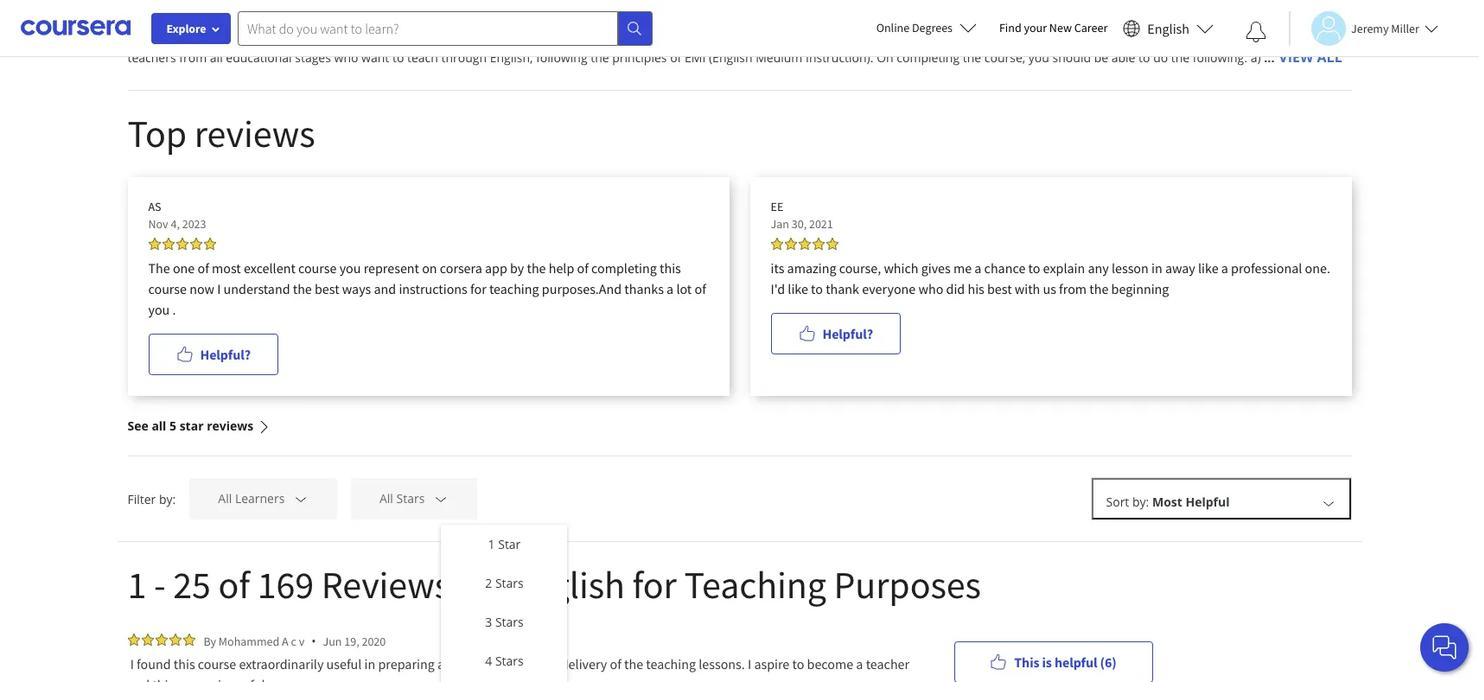 Task type: locate. For each thing, give the bounding box(es) containing it.
ee jan 30, 2021
[[771, 199, 833, 232]]

completing down speaking
[[897, 49, 960, 66]]

1 vertical spatial teaching
[[646, 655, 696, 673]]

all left 5
[[152, 418, 166, 434]]

i left aspire
[[748, 655, 752, 673]]

fact
[[1158, 28, 1179, 44]]

of right delivery
[[610, 655, 622, 673]]

teach
[[407, 49, 438, 66]]

1 horizontal spatial teaching
[[646, 655, 696, 673]]

reviews
[[194, 110, 315, 157], [207, 418, 254, 434]]

course, up the thank
[[839, 259, 881, 277]]

though
[[1101, 28, 1141, 44]]

helpful? button down the thank
[[771, 313, 901, 355]]

or
[[646, 28, 658, 44]]

v
[[299, 633, 305, 649]]

0 vertical spatial all
[[288, 10, 301, 26]]

0 horizontal spatial 1
[[128, 561, 146, 609]]

1 horizontal spatial lecturers
[[1038, 10, 1087, 26]]

online degrees button
[[863, 9, 991, 47]]

0 horizontal spatial all
[[380, 491, 393, 507]]

a left professional
[[1222, 259, 1229, 277]]

the
[[333, 10, 351, 26], [452, 10, 470, 26], [608, 28, 627, 44], [1182, 28, 1201, 44], [591, 49, 609, 66], [963, 49, 982, 66], [1172, 49, 1190, 66], [527, 259, 546, 277], [293, 280, 312, 297], [1090, 280, 1109, 297], [539, 655, 558, 673], [624, 655, 643, 673]]

be
[[1094, 49, 1109, 66]]

all left over
[[288, 10, 301, 26]]

1 star
[[488, 536, 521, 553]]

you down your
[[1029, 49, 1050, 66]]

1 vertical spatial reviews
[[207, 418, 254, 434]]

jeremy
[[1352, 20, 1389, 36]]

completing up thanks
[[592, 259, 657, 277]]

begin
[[1161, 10, 1193, 26]]

1 best from the left
[[315, 280, 339, 297]]

open
[[1257, 28, 1286, 44]]

lecturers down world
[[353, 28, 402, 44]]

lecturers up the example),
[[1038, 10, 1087, 26]]

0 vertical spatial completing
[[897, 49, 960, 66]]

discipline
[[507, 10, 560, 26]]

in left fact at right
[[1145, 28, 1155, 44]]

0 horizontal spatial teaching
[[489, 280, 539, 297]]

-
[[154, 561, 166, 609]]

1 horizontal spatial helpful? button
[[771, 313, 901, 355]]

english
[[1229, 10, 1269, 26], [1148, 19, 1190, 37], [531, 28, 571, 44], [510, 561, 625, 609]]

for
[[1023, 28, 1040, 44], [470, 280, 487, 297], [458, 561, 502, 609], [633, 561, 677, 609]]

course, inside colleagues from universities all over the world who share the same discipline and discourse community, to ask questions and exchange ideas. this mooc targets lecturers who wish to begin using english in their teaching. a priori, this means university lecturers from countries where english is not the l1 or a widely-used language (romance language-speaking countries, for example), though in fact the course is open to teachers from all educational stages who want to teach through english, following the principles of emi (english medium instruction).  on completing the course, you should be able to do the following.  a) ... view all
[[985, 49, 1026, 66]]

questions
[[752, 10, 807, 26]]

teaching left lessons.
[[646, 655, 696, 673]]

teaching inside the one of most excellent course you represent on corsera app by the help of completing this course now i understand the best ways and instructions for teaching purposes.and thanks a lot of you .
[[489, 280, 539, 297]]

app
[[485, 259, 507, 277]]

0 horizontal spatial best
[[315, 280, 339, 297]]

filter
[[128, 491, 156, 507]]

english down star
[[510, 561, 625, 609]]

the right over
[[333, 10, 351, 26]]

from down 'explain'
[[1059, 280, 1087, 297]]

filled star image
[[148, 238, 160, 250], [162, 238, 174, 250], [176, 238, 188, 250], [771, 238, 783, 250], [785, 238, 797, 250], [826, 238, 838, 250], [128, 634, 140, 646], [141, 634, 153, 646], [155, 634, 167, 646], [169, 634, 181, 646]]

1 horizontal spatial course,
[[985, 49, 1026, 66]]

purposes.and
[[542, 280, 622, 297]]

degrees
[[912, 20, 953, 35]]

0 vertical spatial all
[[1317, 48, 1343, 67]]

wish
[[1118, 10, 1143, 26]]

a left teacher
[[856, 655, 863, 673]]

.
[[172, 301, 176, 318]]

1 vertical spatial helpful?
[[200, 346, 251, 363]]

jeremy miller
[[1352, 20, 1420, 36]]

a left lot
[[667, 280, 674, 297]]

stars
[[397, 491, 425, 507], [495, 575, 524, 591], [495, 614, 524, 630], [495, 653, 524, 669]]

all left chevron down icon
[[380, 491, 393, 507]]

discourse
[[588, 10, 642, 26]]

priori,
[[193, 28, 227, 44]]

0 horizontal spatial all
[[152, 418, 166, 434]]

emi
[[685, 49, 706, 66]]

0 vertical spatial this
[[928, 10, 951, 26]]

1 horizontal spatial this
[[1015, 653, 1040, 671]]

helpful? down now
[[200, 346, 251, 363]]

the right by
[[527, 259, 546, 277]]

i right now
[[217, 280, 221, 297]]

the down any
[[1090, 280, 1109, 297]]

you left .
[[148, 301, 170, 318]]

1 left -
[[128, 561, 146, 609]]

us
[[1043, 280, 1057, 297]]

by
[[510, 259, 524, 277]]

i'd
[[771, 280, 785, 297]]

for inside colleagues from universities all over the world who share the same discipline and discourse community, to ask questions and exchange ideas. this mooc targets lecturers who wish to begin using english in their teaching. a priori, this means university lecturers from countries where english is not the l1 or a widely-used language (romance language-speaking countries, for example), though in fact the course is open to teachers from all educational stages who want to teach through english, following the principles of emi (english medium instruction).  on completing the course, you should be able to do the following.  a) ... view all
[[1023, 28, 1040, 44]]

of inside colleagues from universities all over the world who share the same discipline and discourse community, to ask questions and exchange ideas. this mooc targets lecturers who wish to begin using english in their teaching. a priori, this means university lecturers from countries where english is not the l1 or a widely-used language (romance language-speaking countries, for example), though in fact the course is open to teachers from all educational stages who want to teach through english, following the principles of emi (english medium instruction).  on completing the course, you should be able to do the following.  a) ... view all
[[670, 49, 682, 66]]

0 horizontal spatial helpful?
[[200, 346, 251, 363]]

do
[[1154, 49, 1168, 66]]

is inside i found this course extraordinarily useful in preparing and especially  in the delivery of the teaching lessons. i aspire to become a teacher and this course is useful.
[[218, 676, 227, 682]]

widely-
[[671, 28, 711, 44]]

all right view
[[1317, 48, 1343, 67]]

4
[[485, 653, 492, 669]]

medium
[[756, 49, 803, 66]]

a)
[[1251, 49, 1261, 66]]

this right found
[[174, 655, 195, 673]]

reviews right star on the bottom
[[207, 418, 254, 434]]

0 horizontal spatial completing
[[592, 259, 657, 277]]

stars right 3
[[495, 614, 524, 630]]

None search field
[[238, 11, 653, 45]]

same
[[473, 10, 504, 26]]

1 vertical spatial a
[[282, 633, 289, 649]]

1 horizontal spatial all
[[1317, 48, 1343, 67]]

completing inside colleagues from universities all over the world who share the same discipline and discourse community, to ask questions and exchange ideas. this mooc targets lecturers who wish to begin using english in their teaching. a priori, this means university lecturers from countries where english is not the l1 or a widely-used language (romance language-speaking countries, for example), though in fact the course is open to teachers from all educational stages who want to teach through english, following the principles of emi (english medium instruction).  on completing the course, you should be able to do the following.  a) ... view all
[[897, 49, 960, 66]]

to left do
[[1139, 49, 1151, 66]]

i left found
[[130, 655, 134, 673]]

by
[[204, 633, 216, 649]]

1 horizontal spatial helpful?
[[823, 325, 873, 342]]

all
[[288, 10, 301, 26], [210, 49, 223, 66], [152, 418, 166, 434]]

the up countries
[[452, 10, 470, 26]]

language-
[[856, 28, 911, 44]]

is left open
[[1245, 28, 1254, 44]]

purposes
[[834, 561, 981, 609]]

ways
[[342, 280, 371, 297]]

you
[[1029, 49, 1050, 66], [340, 259, 361, 277], [148, 301, 170, 318]]

miller
[[1392, 20, 1420, 36]]

from inside its amazing course, which gives me a chance to explain any lesson in away like a professional one. i'd like to thank everyone who did his best with us from the beginning
[[1059, 280, 1087, 297]]

helpful? button down .
[[148, 334, 278, 375]]

a inside colleagues from universities all over the world who share the same discipline and discourse community, to ask questions and exchange ideas. this mooc targets lecturers who wish to begin using english in their teaching. a priori, this means university lecturers from countries where english is not the l1 or a widely-used language (romance language-speaking countries, for example), though in fact the course is open to teachers from all educational stages who want to teach through english, following the principles of emi (english medium instruction).  on completing the course, you should be able to do the following.  a) ... view all
[[182, 28, 190, 44]]

any
[[1088, 259, 1109, 277]]

1 horizontal spatial all
[[210, 49, 223, 66]]

countries
[[436, 28, 489, 44]]

1 horizontal spatial 1
[[488, 536, 495, 553]]

following
[[536, 49, 588, 66]]

0 horizontal spatial course,
[[839, 259, 881, 277]]

to up with
[[1029, 259, 1041, 277]]

like right the away
[[1198, 259, 1219, 277]]

helpful? for the right helpful? button
[[823, 325, 873, 342]]

0 vertical spatial a
[[182, 28, 190, 44]]

chevron down image
[[433, 491, 449, 507]]

lessons.
[[699, 655, 745, 673]]

...
[[1264, 49, 1275, 66]]

this inside button
[[1015, 653, 1040, 671]]

1 vertical spatial course,
[[839, 259, 881, 277]]

1 horizontal spatial you
[[340, 259, 361, 277]]

teaching
[[489, 280, 539, 297], [646, 655, 696, 673]]

1 star menu item
[[441, 525, 568, 564]]

best down the chance
[[987, 280, 1012, 297]]

understand
[[224, 280, 290, 297]]

stars for 4 stars
[[495, 653, 524, 669]]

1 vertical spatial all
[[210, 49, 223, 66]]

2 horizontal spatial all
[[288, 10, 301, 26]]

1 horizontal spatial like
[[1198, 259, 1219, 277]]

is left useful.
[[218, 676, 227, 682]]

1 horizontal spatial a
[[282, 633, 289, 649]]

to
[[715, 10, 727, 26], [1147, 10, 1158, 26], [1289, 28, 1301, 44], [393, 49, 404, 66], [1139, 49, 1151, 66], [1029, 259, 1041, 277], [811, 280, 823, 297], [792, 655, 804, 673]]

30,
[[792, 216, 807, 232]]

0 vertical spatial teaching
[[489, 280, 539, 297]]

of right lot
[[695, 280, 706, 297]]

you up ways
[[340, 259, 361, 277]]

by:
[[159, 491, 176, 507]]

course, down countries,
[[985, 49, 1026, 66]]

of left emi
[[670, 49, 682, 66]]

1 left star
[[488, 536, 495, 553]]

1 inside menu item
[[488, 536, 495, 553]]

i found this course extraordinarily useful in preparing and especially  in the delivery of the teaching lessons. i aspire to become a teacher and this course is useful.
[[128, 655, 915, 682]]

chevron down image
[[293, 491, 309, 507], [1321, 496, 1336, 511]]

all inside colleagues from universities all over the world who share the same discipline and discourse community, to ask questions and exchange ideas. this mooc targets lecturers who wish to begin using english in their teaching. a priori, this means university lecturers from countries where english is not the l1 or a widely-used language (romance language-speaking countries, for example), though in fact the course is open to teachers from all educational stages who want to teach through english, following the principles of emi (english medium instruction).  on completing the course, you should be able to do the following.  a) ... view all
[[1317, 48, 1343, 67]]

a left priori,
[[182, 28, 190, 44]]

0 vertical spatial 1
[[488, 536, 495, 553]]

following.
[[1193, 49, 1248, 66]]

example),
[[1043, 28, 1098, 44]]

new
[[1050, 20, 1072, 35]]

(romance
[[796, 28, 853, 44]]

1 vertical spatial this
[[1015, 653, 1040, 671]]

best left ways
[[315, 280, 339, 297]]

0 horizontal spatial this
[[928, 10, 951, 26]]

the inside its amazing course, which gives me a chance to explain any lesson in away like a professional one. i'd like to thank everyone who did his best with us from the beginning
[[1090, 280, 1109, 297]]

instruction).
[[806, 49, 874, 66]]

0 vertical spatial helpful?
[[823, 325, 873, 342]]

all down priori,
[[210, 49, 223, 66]]

top
[[128, 110, 187, 157]]

a left c at bottom left
[[282, 633, 289, 649]]

helpful?
[[823, 325, 873, 342], [200, 346, 251, 363]]

1 vertical spatial like
[[788, 280, 808, 297]]

all
[[1317, 48, 1343, 67], [380, 491, 393, 507]]

0 vertical spatial course,
[[985, 49, 1026, 66]]

0 horizontal spatial a
[[182, 28, 190, 44]]

this
[[928, 10, 951, 26], [1015, 653, 1040, 671]]

2 vertical spatial all
[[152, 418, 166, 434]]

stars inside 'dropdown button'
[[397, 491, 425, 507]]

stars right 2
[[495, 575, 524, 591]]

from up 'teach'
[[405, 28, 433, 44]]

where
[[492, 28, 528, 44]]

stars for 3 stars
[[495, 614, 524, 630]]

1 vertical spatial 1
[[128, 561, 146, 609]]

to down their
[[1289, 28, 1301, 44]]

1 horizontal spatial i
[[217, 280, 221, 297]]

menu
[[441, 525, 568, 682]]

useful.
[[230, 676, 269, 682]]

1 vertical spatial all
[[380, 491, 393, 507]]

1 horizontal spatial completing
[[897, 49, 960, 66]]

0 vertical spatial you
[[1029, 49, 1050, 66]]

reviews down educational
[[194, 110, 315, 157]]

the right do
[[1172, 49, 1190, 66]]

see all 5 star reviews button
[[128, 396, 271, 456]]

find your new career
[[1000, 20, 1108, 35]]

to left 'ask'
[[715, 10, 727, 26]]

the down excellent
[[293, 280, 312, 297]]

of right one
[[198, 259, 209, 277]]

and down represent
[[374, 280, 396, 297]]

in right 4 stars at the bottom left of the page
[[525, 655, 536, 673]]

show notifications image
[[1246, 22, 1267, 42]]

lecturers
[[1038, 10, 1087, 26], [353, 28, 402, 44]]

1 vertical spatial you
[[340, 259, 361, 277]]

countries,
[[964, 28, 1020, 44]]

2 best from the left
[[987, 280, 1012, 297]]

and left 4
[[437, 655, 460, 673]]

is left not
[[574, 28, 583, 44]]

0 horizontal spatial like
[[788, 280, 808, 297]]

english up do
[[1148, 19, 1190, 37]]

a
[[182, 28, 190, 44], [282, 633, 289, 649]]

all inside button
[[152, 418, 166, 434]]

english inside button
[[1148, 19, 1190, 37]]

2 vertical spatial you
[[148, 301, 170, 318]]

professional
[[1231, 259, 1303, 277]]

to right wish
[[1147, 10, 1158, 26]]

of right 25
[[218, 561, 250, 609]]

stars left chevron down icon
[[397, 491, 425, 507]]

to right aspire
[[792, 655, 804, 673]]

1 vertical spatial lecturers
[[353, 28, 402, 44]]

5
[[169, 418, 176, 434]]

1 vertical spatial completing
[[592, 259, 657, 277]]

0 horizontal spatial you
[[148, 301, 170, 318]]

is left helpful
[[1042, 653, 1052, 671]]

principles
[[612, 49, 667, 66]]

2 horizontal spatial you
[[1029, 49, 1050, 66]]

of up purposes.and
[[577, 259, 589, 277]]

this down universities at the left of page
[[230, 28, 250, 44]]

helpful? down the thank
[[823, 325, 873, 342]]

this up lot
[[660, 259, 681, 277]]

filled star image
[[190, 238, 202, 250], [204, 238, 216, 250], [799, 238, 811, 250], [812, 238, 825, 250], [183, 634, 195, 646]]

stars right 4
[[495, 653, 524, 669]]

0 vertical spatial like
[[1198, 259, 1219, 277]]

this up speaking
[[928, 10, 951, 26]]

online
[[876, 20, 910, 35]]

1 horizontal spatial best
[[987, 280, 1012, 297]]

who down gives
[[919, 280, 944, 297]]

the
[[148, 259, 170, 277]]

a right the or
[[661, 28, 668, 44]]

in left the away
[[1152, 259, 1163, 277]]

its amazing course, which gives me a chance to explain any lesson in away like a professional one. i'd like to thank everyone who did his best with us from the beginning
[[771, 259, 1331, 297]]

like right i'd
[[788, 280, 808, 297]]

this left helpful
[[1015, 653, 1040, 671]]

teaching inside i found this course extraordinarily useful in preparing and especially  in the delivery of the teaching lessons. i aspire to become a teacher and this course is useful.
[[646, 655, 696, 673]]

all inside 'dropdown button'
[[380, 491, 393, 507]]

0 vertical spatial lecturers
[[1038, 10, 1087, 26]]

in
[[1273, 10, 1283, 26], [1145, 28, 1155, 44], [1152, 259, 1163, 277], [365, 655, 376, 673], [525, 655, 536, 673]]

teaching down by
[[489, 280, 539, 297]]

and inside the one of most excellent course you represent on corsera app by the help of completing this course now i understand the best ways and instructions for teaching purposes.and thanks a lot of you .
[[374, 280, 396, 297]]

0 horizontal spatial lecturers
[[353, 28, 402, 44]]



Task type: vqa. For each thing, say whether or not it's contained in the screenshot.
the Subject group
no



Task type: describe. For each thing, give the bounding box(es) containing it.
the down countries,
[[963, 49, 982, 66]]

teaching.
[[128, 28, 179, 44]]

169
[[257, 561, 314, 609]]

colleagues
[[128, 10, 187, 26]]

ask
[[730, 10, 749, 26]]

everyone
[[862, 280, 916, 297]]

4 stars menu item
[[441, 642, 568, 681]]

online degrees
[[876, 20, 953, 35]]

•
[[311, 633, 316, 649]]

2023
[[182, 216, 206, 232]]

course inside colleagues from universities all over the world who share the same discipline and discourse community, to ask questions and exchange ideas. this mooc targets lecturers who wish to begin using english in their teaching. a priori, this means university lecturers from countries where english is not the l1 or a widely-used language (romance language-speaking countries, for example), though in fact the course is open to teachers from all educational stages who want to teach through english, following the principles of emi (english medium instruction).  on completing the course, you should be able to do the following.  a) ... view all
[[1204, 28, 1242, 44]]

a inside colleagues from universities all over the world who share the same discipline and discourse community, to ask questions and exchange ideas. this mooc targets lecturers who wish to begin using english in their teaching. a priori, this means university lecturers from countries where english is not the l1 or a widely-used language (romance language-speaking countries, for example), though in fact the course is open to teachers from all educational stages who want to teach through english, following the principles of emi (english medium instruction).  on completing the course, you should be able to do the following.  a) ... view all
[[661, 28, 668, 44]]

most
[[212, 259, 241, 277]]

did
[[946, 280, 965, 297]]

25
[[173, 561, 211, 609]]

(6)
[[1100, 653, 1117, 671]]

(english
[[709, 49, 753, 66]]

explore button
[[151, 13, 231, 44]]

stars for 2 stars
[[495, 575, 524, 591]]

and down found
[[128, 676, 150, 682]]

menu containing 1 star
[[441, 525, 568, 682]]

instructions
[[399, 280, 468, 297]]

all stars button
[[351, 478, 477, 520]]

to down the amazing
[[811, 280, 823, 297]]

this inside colleagues from universities all over the world who share the same discipline and discourse community, to ask questions and exchange ideas. this mooc targets lecturers who wish to begin using english in their teaching. a priori, this means university lecturers from countries where english is not the l1 or a widely-used language (romance language-speaking countries, for example), though in fact the course is open to teachers from all educational stages who want to teach through english, following the principles of emi (english medium instruction).  on completing the course, you should be able to do the following.  a) ... view all
[[928, 10, 951, 26]]

on
[[877, 49, 894, 66]]

i inside the one of most excellent course you represent on corsera app by the help of completing this course now i understand the best ways and instructions for teaching purposes.and thanks a lot of you .
[[217, 280, 221, 297]]

speaking
[[911, 28, 961, 44]]

best inside its amazing course, which gives me a chance to explain any lesson in away like a professional one. i'd like to thank everyone who did his best with us from the beginning
[[987, 280, 1012, 297]]

career
[[1075, 20, 1108, 35]]

not
[[586, 28, 605, 44]]

me
[[954, 259, 972, 277]]

one
[[173, 259, 195, 277]]

the down not
[[591, 49, 609, 66]]

the down discourse
[[608, 28, 627, 44]]

now
[[190, 280, 214, 297]]

teaching
[[684, 561, 827, 609]]

top reviews
[[128, 110, 315, 157]]

2 stars menu item
[[441, 564, 568, 603]]

in inside its amazing course, which gives me a chance to explain any lesson in away like a professional one. i'd like to thank everyone who did his best with us from the beginning
[[1152, 259, 1163, 277]]

targets
[[995, 10, 1034, 26]]

stars for all stars
[[397, 491, 425, 507]]

one.
[[1305, 259, 1331, 277]]

from up priori,
[[190, 10, 218, 26]]

1 for 1 - 25 of 169 reviews for english for teaching purposes
[[128, 561, 146, 609]]

view
[[1279, 48, 1314, 67]]

english up 'following'
[[531, 28, 571, 44]]

2 horizontal spatial i
[[748, 655, 752, 673]]

for inside the one of most excellent course you represent on corsera app by the help of completing this course now i understand the best ways and instructions for teaching purposes.and thanks a lot of you .
[[470, 280, 487, 297]]

completing inside the one of most excellent course you represent on corsera app by the help of completing this course now i understand the best ways and instructions for teaching purposes.and thanks a lot of you .
[[592, 259, 657, 277]]

who left share
[[390, 10, 414, 26]]

explore
[[166, 21, 206, 36]]

delivery
[[561, 655, 607, 673]]

helpful? for left helpful? button
[[200, 346, 251, 363]]

a inside the one of most excellent course you represent on corsera app by the help of completing this course now i understand the best ways and instructions for teaching purposes.and thanks a lot of you .
[[667, 280, 674, 297]]

4 stars
[[485, 653, 524, 669]]

excellent
[[244, 259, 296, 277]]

who left want
[[334, 49, 358, 66]]

star
[[498, 536, 521, 553]]

3 stars
[[485, 614, 524, 630]]

english button
[[1117, 0, 1221, 56]]

corsera
[[440, 259, 482, 277]]

jan
[[771, 216, 789, 232]]

your
[[1024, 20, 1047, 35]]

colleagues from universities all over the world who share the same discipline and discourse community, to ask questions and exchange ideas. this mooc targets lecturers who wish to begin using english in their teaching. a priori, this means university lecturers from countries where english is not the l1 or a widely-used language (romance language-speaking countries, for example), though in fact the course is open to teachers from all educational stages who want to teach through english, following the principles of emi (english medium instruction).  on completing the course, you should be able to do the following.  a) ... view all
[[128, 10, 1343, 67]]

a right me
[[975, 259, 982, 277]]

in up open
[[1273, 10, 1283, 26]]

3 stars menu item
[[441, 603, 568, 642]]

ideas.
[[892, 10, 925, 26]]

What do you want to learn? text field
[[238, 11, 618, 45]]

view all button
[[1278, 45, 1343, 69]]

19,
[[344, 633, 359, 649]]

to right want
[[393, 49, 404, 66]]

preparing
[[378, 655, 435, 673]]

3
[[485, 614, 492, 630]]

0 vertical spatial reviews
[[194, 110, 315, 157]]

2021
[[809, 216, 833, 232]]

who up though
[[1090, 10, 1115, 26]]

community,
[[645, 10, 712, 26]]

ee
[[771, 199, 784, 214]]

help
[[549, 259, 574, 277]]

a inside by mohammed a c v • jun 19, 2020
[[282, 633, 289, 649]]

0 horizontal spatial i
[[130, 655, 134, 673]]

a inside i found this course extraordinarily useful in preparing and especially  in the delivery of the teaching lessons. i aspire to become a teacher and this course is useful.
[[856, 655, 863, 673]]

chance
[[985, 259, 1026, 277]]

all stars
[[380, 491, 425, 507]]

means
[[253, 28, 291, 44]]

and up (romance
[[810, 10, 832, 26]]

using
[[1196, 10, 1226, 26]]

find your new career link
[[991, 17, 1117, 39]]

1 horizontal spatial chevron down image
[[1321, 496, 1336, 511]]

1 - 25 of 169 reviews for english for teaching purposes
[[128, 561, 981, 609]]

2020
[[362, 633, 386, 649]]

to inside i found this course extraordinarily useful in preparing and especially  in the delivery of the teaching lessons. i aspire to become a teacher and this course is useful.
[[792, 655, 804, 673]]

found
[[137, 655, 171, 673]]

0 horizontal spatial chevron down image
[[293, 491, 309, 507]]

best inside the one of most excellent course you represent on corsera app by the help of completing this course now i understand the best ways and instructions for teaching purposes.and thanks a lot of you .
[[315, 280, 339, 297]]

you inside colleagues from universities all over the world who share the same discipline and discourse community, to ask questions and exchange ideas. this mooc targets lecturers who wish to begin using english in their teaching. a priori, this means university lecturers from countries where english is not the l1 or a widely-used language (romance language-speaking countries, for example), though in fact the course is open to teachers from all educational stages who want to teach through english, following the principles of emi (english medium instruction).  on completing the course, you should be able to do the following.  a) ... view all
[[1029, 49, 1050, 66]]

in down 2020
[[365, 655, 376, 673]]

language
[[742, 28, 793, 44]]

1 for 1 star
[[488, 536, 495, 553]]

who inside its amazing course, which gives me a chance to explain any lesson in away like a professional one. i'd like to thank everyone who did his best with us from the beginning
[[919, 280, 944, 297]]

see all 5 star reviews
[[128, 418, 254, 434]]

reviews
[[321, 561, 451, 609]]

chat with us image
[[1431, 634, 1459, 662]]

and right 'discipline'
[[563, 10, 585, 26]]

the right fact at right
[[1182, 28, 1201, 44]]

from down priori,
[[179, 49, 207, 66]]

thank
[[826, 280, 860, 297]]

find
[[1000, 20, 1022, 35]]

as nov 4, 2023
[[148, 199, 206, 232]]

beginning
[[1112, 280, 1169, 297]]

2
[[485, 575, 492, 591]]

able
[[1112, 49, 1136, 66]]

on
[[422, 259, 437, 277]]

is inside button
[[1042, 653, 1052, 671]]

reviews inside button
[[207, 418, 254, 434]]

course, inside its amazing course, which gives me a chance to explain any lesson in away like a professional one. i'd like to thank everyone who did his best with us from the beginning
[[839, 259, 881, 277]]

universities
[[221, 10, 285, 26]]

away
[[1166, 259, 1196, 277]]

coursera image
[[21, 14, 131, 42]]

represent
[[364, 259, 419, 277]]

this inside the one of most excellent course you represent on corsera app by the help of completing this course now i understand the best ways and instructions for teaching purposes.and thanks a lot of you .
[[660, 259, 681, 277]]

with
[[1015, 280, 1041, 297]]

of inside i found this course extraordinarily useful in preparing and especially  in the delivery of the teaching lessons. i aspire to become a teacher and this course is useful.
[[610, 655, 622, 673]]

this inside colleagues from universities all over the world who share the same discipline and discourse community, to ask questions and exchange ideas. this mooc targets lecturers who wish to begin using english in their teaching. a priori, this means university lecturers from countries where english is not the l1 or a widely-used language (romance language-speaking countries, for example), though in fact the course is open to teachers from all educational stages who want to teach through english, following the principles of emi (english medium instruction).  on completing the course, you should be able to do the following.  a) ... view all
[[230, 28, 250, 44]]

the one of most excellent course you represent on corsera app by the help of completing this course now i understand the best ways and instructions for teaching purposes.and thanks a lot of you .
[[148, 259, 706, 318]]

2 stars
[[485, 575, 524, 591]]

4,
[[171, 216, 180, 232]]

thanks
[[625, 280, 664, 297]]

the right delivery
[[624, 655, 643, 673]]

the left delivery
[[539, 655, 558, 673]]

this down found
[[153, 676, 174, 682]]

which
[[884, 259, 919, 277]]

0 horizontal spatial helpful? button
[[148, 334, 278, 375]]

english up open
[[1229, 10, 1269, 26]]

share
[[417, 10, 449, 26]]

star
[[180, 418, 204, 434]]



